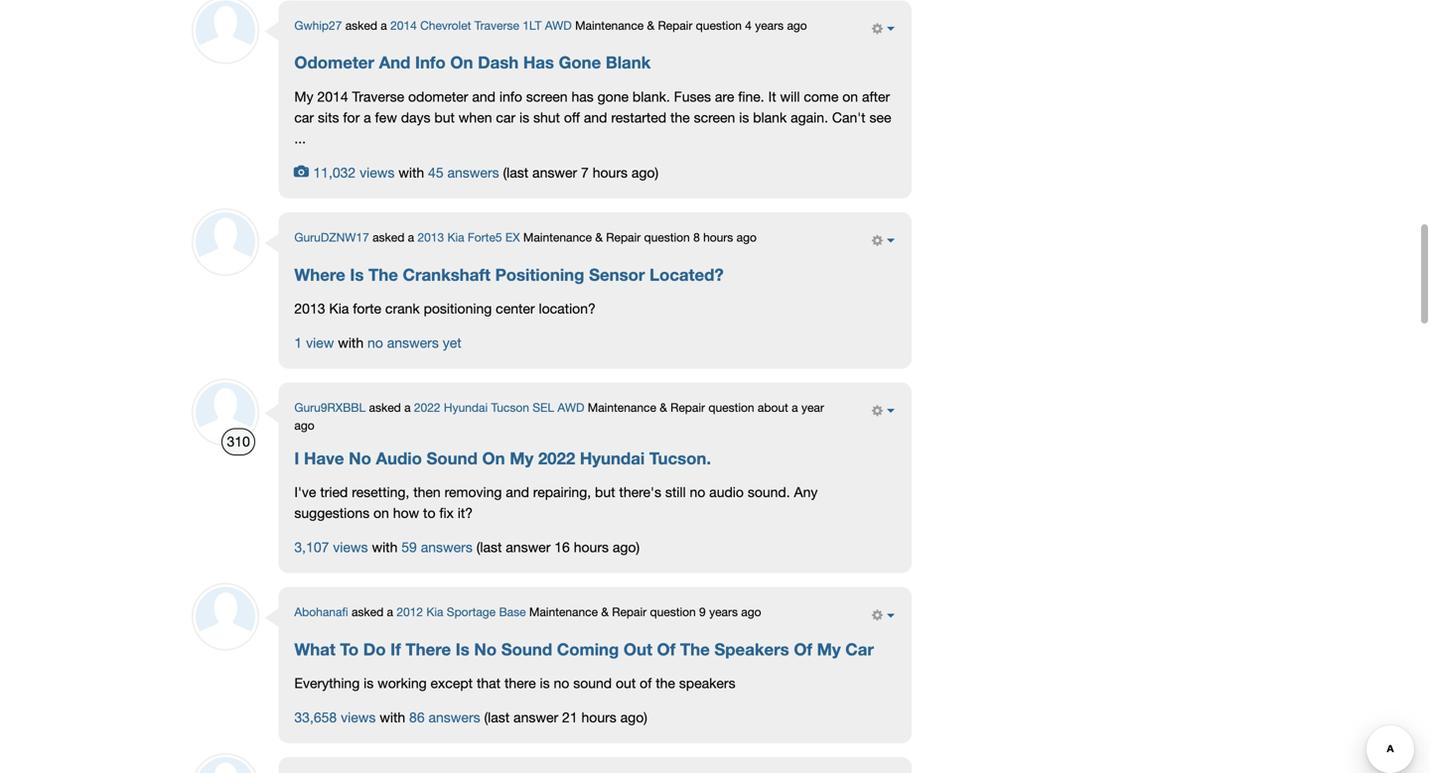Task type: vqa. For each thing, say whether or not it's contained in the screenshot.
topmost screen
yes



Task type: locate. For each thing, give the bounding box(es) containing it.
45
[[428, 164, 444, 181]]

off
[[564, 109, 580, 126]]

2 vertical spatial no
[[554, 676, 570, 692]]

when
[[459, 109, 492, 126]]

views
[[360, 164, 395, 181], [333, 539, 368, 556], [341, 710, 376, 726]]

0 vertical spatial on
[[843, 88, 858, 105]]

guru9rxbbl link
[[294, 401, 366, 415]]

1 vertical spatial kia
[[329, 300, 349, 317]]

the
[[369, 264, 398, 284], [680, 640, 710, 660]]

0 horizontal spatial no
[[368, 335, 383, 351]]

2022
[[414, 401, 441, 415], [538, 448, 575, 468]]

traverse left 1lt on the left
[[475, 18, 519, 32]]

1 horizontal spatial sound
[[501, 640, 552, 660]]

no
[[368, 335, 383, 351], [690, 484, 706, 501], [554, 676, 570, 692]]

sound up removing
[[427, 448, 478, 468]]

is up forte on the left
[[350, 264, 364, 284]]

(last right "45 answers" link on the left top
[[503, 164, 529, 181]]

blank.
[[633, 88, 670, 105]]

1 horizontal spatial on
[[843, 88, 858, 105]]

2022 up the audio
[[414, 401, 441, 415]]

question
[[696, 18, 742, 32], [644, 230, 690, 244], [709, 401, 755, 415], [650, 606, 696, 619]]

out
[[616, 676, 636, 692]]

1 horizontal spatial the
[[680, 640, 710, 660]]

2 vertical spatial ago)
[[621, 710, 648, 726]]

answers for 59
[[421, 539, 473, 556]]

2 vertical spatial (last
[[484, 710, 510, 726]]

with for 86
[[380, 710, 405, 726]]

0 horizontal spatial car
[[294, 109, 314, 126]]

awd right 1lt on the left
[[545, 18, 572, 32]]

and right 'off'
[[584, 109, 607, 126]]

0 vertical spatial and
[[472, 88, 496, 105]]

hours
[[593, 164, 628, 181], [703, 230, 733, 244], [574, 539, 609, 556], [582, 710, 617, 726]]

coming
[[557, 640, 619, 660]]

any
[[794, 484, 818, 501]]

1 horizontal spatial 2014
[[390, 18, 417, 32]]

(last right '59 answers' link
[[477, 539, 502, 556]]

1 vertical spatial answer
[[506, 539, 551, 556]]

1 horizontal spatial 2013
[[418, 230, 444, 244]]

sound
[[427, 448, 478, 468], [501, 640, 552, 660]]

of
[[640, 676, 652, 692]]

if
[[391, 640, 401, 660]]

screen up shut
[[526, 88, 568, 105]]

0 horizontal spatial and
[[472, 88, 496, 105]]

no down forte on the left
[[368, 335, 383, 351]]

no inside i've tried resetting, then removing and repairing, but there's still no audio sound.  any suggestions on how to fix it?
[[690, 484, 706, 501]]

2014 inside my 2014 traverse odometer and info screen has  gone blank. fuses are fine. it will come on after car  sits for a few days but when car is shut off and  restarted the screen is blank again. can't see ...
[[317, 88, 348, 105]]

1 horizontal spatial and
[[506, 484, 529, 501]]

with left 59
[[372, 539, 398, 556]]

where
[[294, 264, 345, 284]]

2 horizontal spatial my
[[817, 640, 841, 660]]

car up ...
[[294, 109, 314, 126]]

awd right sel
[[558, 401, 585, 415]]

answers for 86
[[429, 710, 480, 726]]

1 vertical spatial 2013
[[294, 300, 325, 317]]

with left "45"
[[399, 164, 424, 181]]

on inside i've tried resetting, then removing and repairing, but there's still no audio sound.  any suggestions on how to fix it?
[[374, 505, 389, 522]]

and down i have no audio sound on my 2022 hyundai tucson. link
[[506, 484, 529, 501]]

asked for to
[[352, 606, 384, 619]]

sensor
[[589, 264, 645, 284]]

1 vertical spatial no
[[690, 484, 706, 501]]

0 vertical spatial kia
[[447, 230, 464, 244]]

repairing,
[[533, 484, 591, 501]]

0 vertical spatial on
[[450, 52, 473, 72]]

1 vertical spatial ago)
[[613, 539, 640, 556]]

86 answers link
[[409, 710, 480, 726]]

asked right gwhip27
[[345, 18, 377, 32]]

1 horizontal spatial of
[[794, 640, 813, 660]]

base
[[499, 606, 526, 619]]

repair left 4
[[658, 18, 693, 32]]

on up removing
[[482, 448, 505, 468]]

the down fuses
[[671, 109, 690, 126]]

on right info
[[450, 52, 473, 72]]

1 vertical spatial (last
[[477, 539, 502, 556]]

2 horizontal spatial no
[[690, 484, 706, 501]]

33,658
[[294, 710, 337, 726]]

and
[[472, 88, 496, 105], [584, 109, 607, 126], [506, 484, 529, 501]]

2014
[[390, 18, 417, 32], [317, 88, 348, 105]]

answer left 21
[[514, 710, 558, 726]]

a up and
[[381, 18, 387, 32]]

years right 4
[[755, 18, 784, 32]]

of
[[657, 640, 676, 660], [794, 640, 813, 660]]

0 vertical spatial hyundai
[[444, 401, 488, 415]]

0 vertical spatial screen
[[526, 88, 568, 105]]

repair up sensor
[[606, 230, 641, 244]]

with right the 'view' at the left top of the page
[[338, 335, 364, 351]]

on inside my 2014 traverse odometer and info screen has  gone blank. fuses are fine. it will come on after car  sits for a few days but when car is shut off and  restarted the screen is blank again. can't see ...
[[843, 88, 858, 105]]

0 vertical spatial sound
[[427, 448, 478, 468]]

2 car from the left
[[496, 109, 516, 126]]

1 horizontal spatial car
[[496, 109, 516, 126]]

answers
[[448, 164, 499, 181], [387, 335, 439, 351], [421, 539, 473, 556], [429, 710, 480, 726]]

odometer
[[408, 88, 468, 105]]

hyundai
[[444, 401, 488, 415], [580, 448, 645, 468]]

ago down guru9rxbbl link at bottom left
[[294, 419, 315, 433]]

ago) down restarted
[[632, 164, 659, 181]]

& up tucson.
[[660, 401, 667, 415]]

0 vertical spatial 2013
[[418, 230, 444, 244]]

no left sound
[[554, 676, 570, 692]]

and up when
[[472, 88, 496, 105]]

0 vertical spatial no
[[368, 335, 383, 351]]

1 horizontal spatial kia
[[427, 606, 444, 619]]

traverse up the few
[[352, 88, 404, 105]]

(last down that
[[484, 710, 510, 726]]

after
[[862, 88, 890, 105]]

on down resetting,
[[374, 505, 389, 522]]

tucson.
[[650, 448, 711, 468]]

asked up do
[[352, 606, 384, 619]]

2 vertical spatial my
[[817, 640, 841, 660]]

0 vertical spatial awd
[[545, 18, 572, 32]]

(last for no
[[484, 710, 510, 726]]

sound inside i have no audio sound on my 2022 hyundai tucson. link
[[427, 448, 478, 468]]

no
[[349, 448, 371, 468], [474, 640, 497, 660]]

repair
[[658, 18, 693, 32], [606, 230, 641, 244], [671, 401, 705, 415], [612, 606, 647, 619]]

views right 11,032
[[360, 164, 395, 181]]

1 vertical spatial hyundai
[[580, 448, 645, 468]]

traverse inside my 2014 traverse odometer and info screen has  gone blank. fuses are fine. it will come on after car  sits for a few days but when car is shut off and  restarted the screen is blank again. can't see ...
[[352, 88, 404, 105]]

on
[[450, 52, 473, 72], [482, 448, 505, 468]]

answer left 16
[[506, 539, 551, 556]]

1 vertical spatial is
[[456, 640, 470, 660]]

1 vertical spatial sound
[[501, 640, 552, 660]]

screen down are
[[694, 109, 735, 126]]

0 vertical spatial but
[[435, 109, 455, 126]]

0 vertical spatial my
[[294, 88, 313, 105]]

no right still
[[690, 484, 706, 501]]

ago) down out
[[621, 710, 648, 726]]

kia left forte5
[[447, 230, 464, 244]]

4
[[745, 18, 752, 32]]

2013 kia forte5 ex link
[[418, 230, 520, 244]]

a for do
[[387, 606, 393, 619]]

car down info
[[496, 109, 516, 126]]

1 vertical spatial awd
[[558, 401, 585, 415]]

is down the fine.
[[739, 109, 749, 126]]

0 horizontal spatial 2014
[[317, 88, 348, 105]]

2014 up sits
[[317, 88, 348, 105]]

sportage
[[447, 606, 496, 619]]

sound.
[[748, 484, 790, 501]]

but left there's
[[595, 484, 615, 501]]

is right there
[[540, 676, 550, 692]]

fine.
[[738, 88, 765, 105]]

2013 up 1 view link
[[294, 300, 325, 317]]

repair up the out
[[612, 606, 647, 619]]

with
[[399, 164, 424, 181], [338, 335, 364, 351], [372, 539, 398, 556], [380, 710, 405, 726]]

0 horizontal spatial is
[[350, 264, 364, 284]]

ago right "8"
[[737, 230, 757, 244]]

0 horizontal spatial 2013
[[294, 300, 325, 317]]

33,658 views with 86 answers (last answer 21 hours ago)
[[294, 710, 648, 726]]

my 2014 traverse odometer and info screen has  gone blank. fuses are fine. it will come on after car  sits for a few days but when car is shut off and  restarted the screen is blank again. can't see ...
[[294, 88, 892, 146]]

blank
[[753, 109, 787, 126]]

on
[[843, 88, 858, 105], [374, 505, 389, 522]]

on up can't
[[843, 88, 858, 105]]

is left shut
[[520, 109, 530, 126]]

answers down except at bottom left
[[429, 710, 480, 726]]

maintenance up blank
[[575, 18, 644, 32]]

0 horizontal spatial hyundai
[[444, 401, 488, 415]]

the
[[671, 109, 690, 126], [656, 676, 675, 692]]

my left car
[[817, 640, 841, 660]]

kia
[[447, 230, 464, 244], [329, 300, 349, 317], [427, 606, 444, 619]]

0 horizontal spatial of
[[657, 640, 676, 660]]

1 horizontal spatial is
[[456, 640, 470, 660]]

2014 up and
[[390, 18, 417, 32]]

answers down 'fix'
[[421, 539, 473, 556]]

traverse
[[475, 18, 519, 32], [352, 88, 404, 105]]

asked up the audio
[[369, 401, 401, 415]]

kia left forte on the left
[[329, 300, 349, 317]]

to
[[423, 505, 436, 522]]

11,032
[[313, 164, 356, 181]]

1 vertical spatial but
[[595, 484, 615, 501]]

i have no audio sound on my 2022 hyundai tucson.
[[294, 448, 711, 468]]

year
[[802, 401, 824, 415]]

2 vertical spatial kia
[[427, 606, 444, 619]]

asked
[[345, 18, 377, 32], [373, 230, 405, 244], [369, 401, 401, 415], [352, 606, 384, 619]]

i have no audio sound on my 2022 hyundai tucson. link
[[294, 448, 711, 468]]

views right the 3,107
[[333, 539, 368, 556]]

no right have at the bottom left of page
[[349, 448, 371, 468]]

maintenance up positioning
[[523, 230, 592, 244]]

center
[[496, 300, 535, 317]]

0 vertical spatial the
[[671, 109, 690, 126]]

0 horizontal spatial years
[[709, 606, 738, 619]]

0 horizontal spatial the
[[369, 264, 398, 284]]

maintenance up tucson.
[[588, 401, 657, 415]]

dash
[[478, 52, 519, 72]]

abohanafi asked a 2012 kia sportage base maintenance & repair             question             9 years ago
[[294, 606, 761, 619]]

but down odometer
[[435, 109, 455, 126]]

answers down crank
[[387, 335, 439, 351]]

a left 2012 at the left bottom of the page
[[387, 606, 393, 619]]

sound up there
[[501, 640, 552, 660]]

blank
[[606, 52, 651, 72]]

that
[[477, 676, 501, 692]]

hyundai up there's
[[580, 448, 645, 468]]

to
[[340, 640, 359, 660]]

0 horizontal spatial on
[[374, 505, 389, 522]]

3,107
[[294, 539, 329, 556]]

& up coming
[[601, 606, 609, 619]]

a up crankshaft
[[408, 230, 414, 244]]

with for 59
[[372, 539, 398, 556]]

the up speakers
[[680, 640, 710, 660]]

0 horizontal spatial sound
[[427, 448, 478, 468]]

fix
[[439, 505, 454, 522]]

1 horizontal spatial my
[[510, 448, 534, 468]]

repair up tucson.
[[671, 401, 705, 415]]

answer
[[533, 164, 577, 181], [506, 539, 551, 556], [514, 710, 558, 726]]

&
[[647, 18, 655, 32], [595, 230, 603, 244], [660, 401, 667, 415], [601, 606, 609, 619]]

kia for crankshaft
[[447, 230, 464, 244]]

a up the audio
[[404, 401, 411, 415]]

will
[[780, 88, 800, 105]]

no up that
[[474, 640, 497, 660]]

0 horizontal spatial but
[[435, 109, 455, 126]]

2012
[[397, 606, 423, 619]]

my
[[294, 88, 313, 105], [510, 448, 534, 468], [817, 640, 841, 660]]

1 horizontal spatial traverse
[[475, 18, 519, 32]]

kia right 2012 at the left bottom of the page
[[427, 606, 444, 619]]

11,032 views link
[[294, 164, 395, 181]]

views for no
[[333, 539, 368, 556]]

crank
[[385, 300, 420, 317]]

1 of from the left
[[657, 640, 676, 660]]

2 horizontal spatial kia
[[447, 230, 464, 244]]

2022 hyundai tucson sel awd link
[[414, 401, 585, 415]]

car
[[294, 109, 314, 126], [496, 109, 516, 126]]

my up ...
[[294, 88, 313, 105]]

hours right 16
[[574, 539, 609, 556]]

of right the out
[[657, 640, 676, 660]]

0 vertical spatial no
[[349, 448, 371, 468]]

asked right gurudznw17 link
[[373, 230, 405, 244]]

the right of
[[656, 676, 675, 692]]

1 horizontal spatial on
[[482, 448, 505, 468]]

1 vertical spatial 2014
[[317, 88, 348, 105]]

2013 up crankshaft
[[418, 230, 444, 244]]

1 horizontal spatial years
[[755, 18, 784, 32]]

view
[[306, 335, 334, 351]]

1 vertical spatial traverse
[[352, 88, 404, 105]]

2 horizontal spatial and
[[584, 109, 607, 126]]

2 vertical spatial and
[[506, 484, 529, 501]]

question left about
[[709, 401, 755, 415]]

1 vertical spatial 2022
[[538, 448, 575, 468]]

hours right 21
[[582, 710, 617, 726]]

ex
[[506, 230, 520, 244]]

9
[[699, 606, 706, 619]]

gwhip27 link
[[294, 18, 342, 32]]

with left 86 at the left bottom of the page
[[380, 710, 405, 726]]

0 horizontal spatial traverse
[[352, 88, 404, 105]]

1 vertical spatial on
[[374, 505, 389, 522]]

1 horizontal spatial but
[[595, 484, 615, 501]]

59 answers link
[[402, 539, 473, 556]]

0 horizontal spatial my
[[294, 88, 313, 105]]

my inside my 2014 traverse odometer and info screen has  gone blank. fuses are fine. it will come on after car  sits for a few days but when car is shut off and  restarted the screen is blank again. can't see ...
[[294, 88, 313, 105]]

hyundai left tucson on the left bottom
[[444, 401, 488, 415]]

3,107 views with 59 answers (last answer 16 hours ago)
[[294, 539, 640, 556]]

a left 'year'
[[792, 401, 798, 415]]

0 horizontal spatial screen
[[526, 88, 568, 105]]

views right 33,658
[[341, 710, 376, 726]]

of right 'speakers'
[[794, 640, 813, 660]]

a right for
[[364, 109, 371, 126]]

but inside i've tried resetting, then removing and repairing, but there's still no audio sound.  any suggestions on how to fix it?
[[595, 484, 615, 501]]

is right 'there'
[[456, 640, 470, 660]]

2 vertical spatial views
[[341, 710, 376, 726]]

1 vertical spatial views
[[333, 539, 368, 556]]

1 horizontal spatial screen
[[694, 109, 735, 126]]

0 horizontal spatial kia
[[329, 300, 349, 317]]

1 vertical spatial my
[[510, 448, 534, 468]]

2 vertical spatial answer
[[514, 710, 558, 726]]

my down tucson on the left bottom
[[510, 448, 534, 468]]

0 vertical spatial 2022
[[414, 401, 441, 415]]

ago) down there's
[[613, 539, 640, 556]]

can't
[[832, 109, 866, 126]]

1 horizontal spatial no
[[474, 640, 497, 660]]

ago inside 'maintenance & repair             question             about a year ago'
[[294, 419, 315, 433]]

ago)
[[632, 164, 659, 181], [613, 539, 640, 556], [621, 710, 648, 726]]

hours right "8"
[[703, 230, 733, 244]]

question left "8"
[[644, 230, 690, 244]]

2013
[[418, 230, 444, 244], [294, 300, 325, 317]]

few
[[375, 109, 397, 126]]



Task type: describe. For each thing, give the bounding box(es) containing it.
guru9rxbbl
[[294, 401, 366, 415]]

days
[[401, 109, 431, 126]]

0 vertical spatial ago)
[[632, 164, 659, 181]]

awd for my
[[558, 401, 585, 415]]

there's
[[619, 484, 662, 501]]

45 answers link
[[428, 164, 499, 181]]

have
[[304, 448, 344, 468]]

1
[[294, 335, 302, 351]]

1 vertical spatial on
[[482, 448, 505, 468]]

forte
[[353, 300, 382, 317]]

do
[[363, 640, 386, 660]]

(last for my
[[477, 539, 502, 556]]

0 horizontal spatial on
[[450, 52, 473, 72]]

how
[[393, 505, 419, 522]]

answer for sound
[[514, 710, 558, 726]]

...
[[294, 130, 306, 146]]

info
[[415, 52, 446, 72]]

2012 kia sportage base link
[[397, 606, 526, 619]]

1 vertical spatial no
[[474, 640, 497, 660]]

310
[[227, 434, 250, 450]]

33,658 views link
[[294, 710, 376, 726]]

is left working
[[364, 676, 374, 692]]

views for do
[[341, 710, 376, 726]]

where is the crankshaft positioning sensor located? link
[[294, 264, 724, 285]]

0 vertical spatial views
[[360, 164, 395, 181]]

1 view link
[[294, 335, 334, 351]]

hours right 7 at the left
[[593, 164, 628, 181]]

odometer and info on dash has gone blank
[[294, 52, 651, 72]]

what
[[294, 640, 336, 660]]

0 vertical spatial is
[[350, 264, 364, 284]]

i've
[[294, 484, 316, 501]]

but inside my 2014 traverse odometer and info screen has  gone blank. fuses are fine. it will come on after car  sits for a few days but when car is shut off and  restarted the screen is blank again. can't see ...
[[435, 109, 455, 126]]

a for no
[[404, 401, 411, 415]]

2014 chevrolet traverse 1lt awd link
[[390, 18, 572, 32]]

a for info
[[381, 18, 387, 32]]

1 horizontal spatial hyundai
[[580, 448, 645, 468]]

ago) for tucson.
[[613, 539, 640, 556]]

and inside i've tried resetting, then removing and repairing, but there's still no audio sound.  any suggestions on how to fix it?
[[506, 484, 529, 501]]

& inside 'maintenance & repair             question             about a year ago'
[[660, 401, 667, 415]]

odometer and info on dash has gone blank link
[[294, 52, 651, 72]]

2013 kia forte crank positioning center location?
[[294, 300, 596, 317]]

0 vertical spatial 2014
[[390, 18, 417, 32]]

ago up 'speakers'
[[741, 606, 761, 619]]

location?
[[539, 300, 596, 317]]

see
[[870, 109, 892, 126]]

i've tried resetting, then removing and repairing, but there's still no audio sound.  any suggestions on how to fix it?
[[294, 484, 818, 522]]

yet
[[443, 335, 462, 351]]

asked for and
[[345, 18, 377, 32]]

kia for if
[[427, 606, 444, 619]]

7
[[581, 164, 589, 181]]

for
[[343, 109, 360, 126]]

odometer
[[294, 52, 374, 72]]

maintenance up 'what to do if there is no sound coming out of the speakers of my car'
[[529, 606, 598, 619]]

resetting,
[[352, 484, 410, 501]]

gurudznw17
[[294, 230, 369, 244]]

i
[[294, 448, 299, 468]]

positioning
[[424, 300, 492, 317]]

come
[[804, 88, 839, 105]]

it
[[768, 88, 776, 105]]

what to do if there is no sound coming out of the speakers of my car link
[[294, 640, 874, 660]]

awd for gone
[[545, 18, 572, 32]]

the inside my 2014 traverse odometer and info screen has  gone blank. fuses are fine. it will come on after car  sits for a few days but when car is shut off and  restarted the screen is blank again. can't see ...
[[671, 109, 690, 126]]

tucson
[[491, 401, 529, 415]]

info
[[500, 88, 522, 105]]

answers for no
[[387, 335, 439, 351]]

1 horizontal spatial no
[[554, 676, 570, 692]]

sel
[[533, 401, 554, 415]]

a inside my 2014 traverse odometer and info screen has  gone blank. fuses are fine. it will come on after car  sits for a few days but when car is shut off and  restarted the screen is blank again. can't see ...
[[364, 109, 371, 126]]

are
[[715, 88, 734, 105]]

question inside 'maintenance & repair             question             about a year ago'
[[709, 401, 755, 415]]

it?
[[458, 505, 473, 522]]

crankshaft
[[403, 264, 491, 284]]

chevrolet
[[420, 18, 471, 32]]

out
[[624, 640, 653, 660]]

question left 4
[[696, 18, 742, 32]]

1 vertical spatial the
[[656, 676, 675, 692]]

maintenance inside 'maintenance & repair             question             about a year ago'
[[588, 401, 657, 415]]

abohanafi
[[294, 606, 348, 619]]

1 car from the left
[[294, 109, 314, 126]]

0 vertical spatial years
[[755, 18, 784, 32]]

11,032 views
[[313, 164, 395, 181]]

fuses
[[674, 88, 711, 105]]

repair inside 'maintenance & repair             question             about a year ago'
[[671, 401, 705, 415]]

what to do if there is no sound coming out of the speakers of my car
[[294, 640, 874, 660]]

a for the
[[408, 230, 414, 244]]

0 horizontal spatial no
[[349, 448, 371, 468]]

0 vertical spatial traverse
[[475, 18, 519, 32]]

answers right "45"
[[448, 164, 499, 181]]

& up blank
[[647, 18, 655, 32]]

gurudznw17 link
[[294, 230, 369, 244]]

ago right 4
[[787, 18, 807, 32]]

0 vertical spatial answer
[[533, 164, 577, 181]]

0 vertical spatial the
[[369, 264, 398, 284]]

then
[[413, 484, 441, 501]]

again.
[[791, 109, 828, 126]]

2 of from the left
[[794, 640, 813, 660]]

1 horizontal spatial 2022
[[538, 448, 575, 468]]

gurudznw17 asked a 2013 kia forte5 ex maintenance & repair             question             8 hours ago
[[294, 230, 757, 244]]

with for no
[[338, 335, 364, 351]]

1 view with no answers yet
[[294, 335, 462, 351]]

question left 9
[[650, 606, 696, 619]]

everything is working except that  there is no sound out of the speakers
[[294, 676, 736, 692]]

& up sensor
[[595, 230, 603, 244]]

1 vertical spatial and
[[584, 109, 607, 126]]

guru9rxbbl asked a 2022 hyundai tucson sel awd
[[294, 401, 585, 415]]

answer for 2022
[[506, 539, 551, 556]]

gwhip27
[[294, 18, 342, 32]]

still
[[665, 484, 686, 501]]

gone
[[559, 52, 601, 72]]

sound inside what to do if there is no sound coming out of the speakers of my car link
[[501, 640, 552, 660]]

has
[[572, 88, 594, 105]]

audio
[[709, 484, 744, 501]]

a inside 'maintenance & repair             question             about a year ago'
[[792, 401, 798, 415]]

1 vertical spatial the
[[680, 640, 710, 660]]

sits
[[318, 109, 339, 126]]

sound
[[573, 676, 612, 692]]

no answers yet link
[[368, 335, 462, 351]]

car
[[846, 640, 874, 660]]

maintenance & repair             question             about a year ago
[[294, 401, 824, 433]]

1 vertical spatial years
[[709, 606, 738, 619]]

0 vertical spatial (last
[[503, 164, 529, 181]]

tried
[[320, 484, 348, 501]]

and
[[379, 52, 411, 72]]

0 horizontal spatial 2022
[[414, 401, 441, 415]]

ago) for out
[[621, 710, 648, 726]]

where is the crankshaft positioning sensor located?
[[294, 264, 724, 284]]

with 45 answers (last answer 7 hours ago)
[[399, 164, 659, 181]]

except
[[431, 676, 473, 692]]

asked for is
[[373, 230, 405, 244]]

speakers
[[679, 676, 736, 692]]

1 vertical spatial screen
[[694, 109, 735, 126]]

audio
[[376, 448, 422, 468]]

asked for have
[[369, 401, 401, 415]]

forte5
[[468, 230, 502, 244]]



